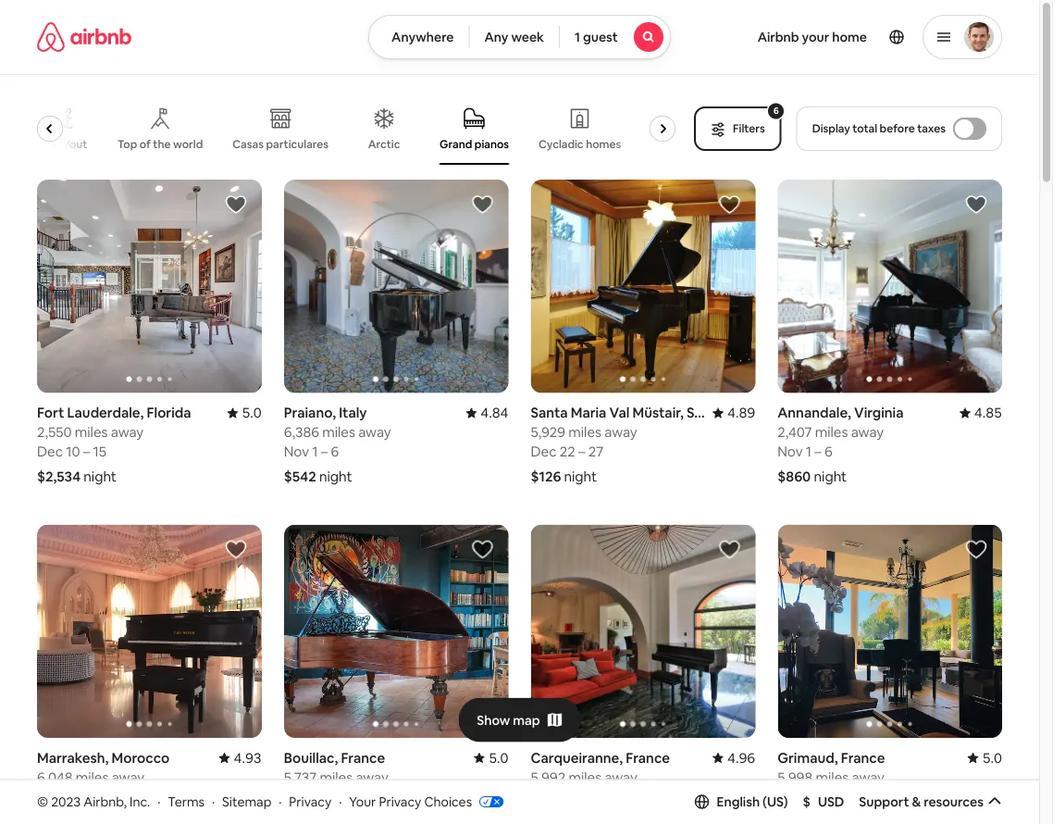 Task type: vqa. For each thing, say whether or not it's contained in the screenshot.


Task type: describe. For each thing, give the bounding box(es) containing it.
display total before taxes button
[[797, 106, 1003, 151]]

italy
[[339, 404, 367, 422]]

inc.
[[130, 793, 150, 810]]

carqueiranne,
[[531, 749, 623, 767]]

group for 5,929 miles away
[[531, 180, 756, 393]]

4.96
[[728, 749, 756, 767]]

virginia
[[855, 404, 904, 422]]

4.93 out of 5 average rating image
[[219, 749, 262, 767]]

usd
[[818, 793, 845, 810]]

praiano, italy 6,386 miles away nov 1 – 6 $542 night
[[284, 404, 391, 486]]

away for carqueiranne, france 5,992 miles away
[[605, 768, 638, 786]]

night inside annandale, virginia 2,407 miles away nov 1 – 6 $860 night
[[814, 468, 847, 486]]

add to wishlist: grimaud, france image
[[966, 539, 988, 561]]

4.89 out of 5 average rating image
[[713, 404, 756, 422]]

5,929
[[531, 423, 566, 441]]

6,048
[[37, 768, 73, 786]]

5.0 for bouillac,
[[489, 749, 509, 767]]

france for 5,737 miles away
[[341, 749, 385, 767]]

filters button
[[695, 106, 782, 151]]

nov for 5,998
[[778, 788, 803, 806]]

4.85
[[975, 404, 1003, 422]]

top
[[118, 137, 137, 151]]

0 horizontal spatial 5.0 out of 5 average rating image
[[227, 404, 262, 422]]

away inside fort lauderdale, florida 2,550 miles away dec 10 – 15 $2,534 night
[[111, 423, 144, 441]]

guest
[[583, 29, 618, 45]]

2,407
[[778, 423, 812, 441]]

the
[[153, 137, 171, 151]]

grimaud,
[[778, 749, 838, 767]]

4.96 out of 5 average rating image
[[713, 749, 756, 767]]

any week
[[485, 29, 544, 45]]

none search field containing anywhere
[[369, 15, 671, 59]]

grimaud, france 5,998 miles away nov 1 – 8
[[778, 749, 886, 806]]

sitemap link
[[222, 793, 272, 810]]

&
[[912, 793, 921, 810]]

1 guest
[[575, 29, 618, 45]]

annandale,
[[778, 404, 852, 422]]

8
[[825, 788, 833, 806]]

5,998
[[778, 768, 813, 786]]

10 inside "bouillac, france 5,737 miles away nov 5 – 10"
[[333, 788, 347, 806]]

your privacy choices
[[349, 793, 472, 810]]

5,929 miles away dec 22 – 27 $126 night
[[531, 423, 638, 486]]

your
[[349, 793, 376, 810]]

add to wishlist: annandale, virginia image
[[966, 194, 988, 216]]

show map button
[[459, 698, 581, 742]]

miles for grimaud, france 5,998 miles away nov 1 – 8
[[816, 768, 849, 786]]

resources
[[924, 793, 984, 810]]

before
[[880, 121, 915, 136]]

airbnb your home
[[758, 29, 868, 45]]

dec inside fort lauderdale, florida 2,550 miles away dec 10 – 15 $2,534 night
[[37, 443, 63, 461]]

support & resources button
[[860, 793, 1003, 810]]

marrakesh,
[[37, 749, 109, 767]]

1 inside button
[[575, 29, 580, 45]]

4.93
[[234, 749, 262, 767]]

airbnb
[[758, 29, 800, 45]]

cycladic homes
[[539, 137, 622, 151]]

france for 5,998 miles away
[[841, 749, 886, 767]]

english
[[717, 793, 760, 810]]

morocco
[[112, 749, 170, 767]]

group for 5,737 miles away
[[284, 525, 509, 738]]

florida
[[147, 404, 191, 422]]

fort lauderdale, florida 2,550 miles away dec 10 – 15 $2,534 night
[[37, 404, 191, 486]]

grand
[[440, 137, 472, 151]]

27
[[589, 443, 604, 461]]

miles for marrakesh, morocco 6,048 miles away nov 1 – 6
[[76, 768, 109, 786]]

marrakesh, morocco 6,048 miles away nov 1 – 6
[[37, 749, 170, 806]]

taxes
[[918, 121, 946, 136]]

add to wishlist: bouillac, france image
[[472, 539, 494, 561]]

group for 5,992 miles away
[[531, 525, 756, 738]]

2 · from the left
[[212, 793, 215, 810]]

airbnb your home link
[[747, 18, 879, 56]]

4.89
[[728, 404, 756, 422]]

world
[[173, 137, 203, 151]]

©
[[37, 793, 48, 810]]

terms
[[168, 793, 205, 810]]

miles for carqueiranne, france 5,992 miles away
[[569, 768, 602, 786]]

15
[[93, 443, 107, 461]]

nov for 2,407
[[778, 443, 803, 461]]

miles for annandale, virginia 2,407 miles away nov 1 – 6 $860 night
[[815, 423, 849, 441]]

6 for 6,386
[[331, 443, 339, 461]]

– for praiano, italy 6,386 miles away nov 1 – 6 $542 night
[[321, 443, 328, 461]]

6 for 6,048
[[84, 788, 92, 806]]

2023
[[51, 793, 81, 810]]

© 2023 airbnb, inc. ·
[[37, 793, 161, 810]]

english (us) button
[[695, 793, 789, 810]]

4.85 out of 5 average rating image
[[960, 404, 1003, 422]]

nov for 5,737
[[284, 788, 309, 806]]

4 · from the left
[[339, 793, 342, 810]]

display
[[813, 121, 851, 136]]

5,992
[[531, 768, 566, 786]]

3 · from the left
[[279, 793, 282, 810]]

$126
[[531, 468, 561, 486]]

miles for bouillac, france 5,737 miles away nov 5 – 10
[[320, 768, 353, 786]]

carqueiranne, france 5,992 miles away
[[531, 749, 670, 786]]

show
[[477, 712, 510, 728]]

5
[[312, 788, 320, 806]]

add to wishlist: santa maria val müstair, switzerland image
[[719, 194, 741, 216]]

terms link
[[168, 793, 205, 810]]

away for marrakesh, morocco 6,048 miles away nov 1 – 6
[[112, 768, 145, 786]]

$
[[803, 793, 811, 810]]

any week button
[[469, 15, 560, 59]]

map
[[513, 712, 540, 728]]

terms · sitemap · privacy
[[168, 793, 332, 810]]

sitemap
[[222, 793, 272, 810]]

privacy link
[[289, 793, 332, 810]]



Task type: locate. For each thing, give the bounding box(es) containing it.
france inside the carqueiranne, france 5,992 miles away
[[626, 749, 670, 767]]

add to wishlist: fort lauderdale, florida image
[[225, 194, 247, 216]]

0 vertical spatial 10
[[66, 443, 80, 461]]

miles up the 5
[[320, 768, 353, 786]]

night right $542
[[319, 468, 352, 486]]

– left 15
[[83, 443, 90, 461]]

6 inside marrakesh, morocco 6,048 miles away nov 1 – 6
[[84, 788, 92, 806]]

group for 5,998 miles away
[[778, 525, 1003, 738]]

1 left the 8
[[806, 788, 812, 806]]

1 inside praiano, italy 6,386 miles away nov 1 – 6 $542 night
[[312, 443, 318, 461]]

1 left guest
[[575, 29, 580, 45]]

show map
[[477, 712, 540, 728]]

5.0 left praiano,
[[242, 404, 262, 422]]

5.0 out of 5 average rating image down 'show' at the bottom left
[[474, 749, 509, 767]]

arctic
[[368, 137, 400, 151]]

miles inside marrakesh, morocco 6,048 miles away nov 1 – 6
[[76, 768, 109, 786]]

away down italy
[[358, 423, 391, 441]]

$ usd
[[803, 793, 845, 810]]

6 inside annandale, virginia 2,407 miles away nov 1 – 6 $860 night
[[825, 443, 833, 461]]

cycladic
[[539, 137, 584, 151]]

casas
[[233, 137, 264, 151]]

nov inside the grimaud, france 5,998 miles away nov 1 – 8
[[778, 788, 803, 806]]

– for grimaud, france 5,998 miles away nov 1 – 8
[[815, 788, 822, 806]]

france up your
[[341, 749, 385, 767]]

6 right 2023
[[84, 788, 92, 806]]

6 for 2,407
[[825, 443, 833, 461]]

add to wishlist: praiano, italy image
[[472, 194, 494, 216]]

of
[[140, 137, 151, 151]]

6,386
[[284, 423, 319, 441]]

away for annandale, virginia 2,407 miles away nov 1 – 6 $860 night
[[852, 423, 884, 441]]

night inside 5,929 miles away dec 22 – 27 $126 night
[[564, 468, 597, 486]]

10 left 15
[[66, 443, 80, 461]]

4.84
[[481, 404, 509, 422]]

bouillac,
[[284, 749, 338, 767]]

1 for marrakesh, morocco 6,048 miles away nov 1 – 6
[[65, 788, 71, 806]]

1 down '6,048' in the bottom left of the page
[[65, 788, 71, 806]]

0 horizontal spatial 5.0
[[242, 404, 262, 422]]

nov down 6,386
[[284, 443, 309, 461]]

0 vertical spatial 5.0 out of 5 average rating image
[[227, 404, 262, 422]]

– down annandale, on the right of the page
[[815, 443, 822, 461]]

night inside praiano, italy 6,386 miles away nov 1 – 6 $542 night
[[319, 468, 352, 486]]

dec down 5,929
[[531, 443, 557, 461]]

1 for grimaud, france 5,998 miles away nov 1 – 8
[[806, 788, 812, 806]]

2 privacy from the left
[[379, 793, 422, 810]]

10
[[66, 443, 80, 461], [333, 788, 347, 806]]

group for 6,048 miles away
[[37, 525, 262, 738]]

1 inside marrakesh, morocco 6,048 miles away nov 1 – 6
[[65, 788, 71, 806]]

0 horizontal spatial france
[[341, 749, 385, 767]]

profile element
[[693, 0, 1003, 74]]

dec inside 5,929 miles away dec 22 – 27 $126 night
[[531, 443, 557, 461]]

2 france from the left
[[626, 749, 670, 767]]

– for annandale, virginia 2,407 miles away nov 1 – 6 $860 night
[[815, 443, 822, 461]]

add to wishlist: carqueiranne, france image
[[719, 539, 741, 561]]

pianos
[[475, 137, 509, 151]]

away inside marrakesh, morocco 6,048 miles away nov 1 – 6
[[112, 768, 145, 786]]

miles up 15
[[75, 423, 108, 441]]

2 night from the left
[[319, 468, 352, 486]]

1 for annandale, virginia 2,407 miles away nov 1 – 6 $860 night
[[806, 443, 812, 461]]

5,737
[[284, 768, 317, 786]]

homes
[[586, 137, 622, 151]]

miles up 27
[[569, 423, 602, 441]]

miles inside the carqueiranne, france 5,992 miles away
[[569, 768, 602, 786]]

group containing casas particulares
[[36, 93, 703, 165]]

3 night from the left
[[564, 468, 597, 486]]

miles
[[75, 423, 108, 441], [322, 423, 355, 441], [569, 423, 602, 441], [815, 423, 849, 441], [76, 768, 109, 786], [320, 768, 353, 786], [569, 768, 602, 786], [816, 768, 849, 786]]

miles down carqueiranne,
[[569, 768, 602, 786]]

away inside "bouillac, france 5,737 miles away nov 5 – 10"
[[356, 768, 389, 786]]

1 horizontal spatial 10
[[333, 788, 347, 806]]

away for bouillac, france 5,737 miles away nov 5 – 10
[[356, 768, 389, 786]]

miles inside annandale, virginia 2,407 miles away nov 1 – 6 $860 night
[[815, 423, 849, 441]]

1 inside the grimaud, france 5,998 miles away nov 1 – 8
[[806, 788, 812, 806]]

night right $860
[[814, 468, 847, 486]]

1 horizontal spatial 5.0 out of 5 average rating image
[[474, 749, 509, 767]]

nov for 6,048
[[37, 788, 62, 806]]

france for 5,992 miles away
[[626, 749, 670, 767]]

display total before taxes
[[813, 121, 946, 136]]

miles inside the grimaud, france 5,998 miles away nov 1 – 8
[[816, 768, 849, 786]]

1 horizontal spatial privacy
[[379, 793, 422, 810]]

– inside 5,929 miles away dec 22 – 27 $126 night
[[579, 443, 586, 461]]

away down lauderdale, in the left of the page
[[111, 423, 144, 441]]

· left your
[[339, 793, 342, 810]]

away for grimaud, france 5,998 miles away nov 1 – 8
[[852, 768, 885, 786]]

(us)
[[763, 793, 789, 810]]

miles up © 2023 airbnb, inc. ·
[[76, 768, 109, 786]]

5.0 out of 5 average rating image
[[227, 404, 262, 422], [474, 749, 509, 767]]

· right 'inc.'
[[158, 793, 161, 810]]

– inside marrakesh, morocco 6,048 miles away nov 1 – 6
[[74, 788, 81, 806]]

away
[[111, 423, 144, 441], [358, 423, 391, 441], [605, 423, 638, 441], [852, 423, 884, 441], [112, 768, 145, 786], [356, 768, 389, 786], [605, 768, 638, 786], [852, 768, 885, 786]]

– inside the grimaud, france 5,998 miles away nov 1 – 8
[[815, 788, 822, 806]]

nov left the 5
[[284, 788, 309, 806]]

anywhere button
[[369, 15, 470, 59]]

– inside annandale, virginia 2,407 miles away nov 1 – 6 $860 night
[[815, 443, 822, 461]]

away inside annandale, virginia 2,407 miles away nov 1 – 6 $860 night
[[852, 423, 884, 441]]

privacy
[[289, 793, 332, 810], [379, 793, 422, 810]]

casas particulares
[[233, 137, 329, 151]]

$542
[[284, 468, 316, 486]]

lauderdale,
[[67, 404, 144, 422]]

nov inside "bouillac, france 5,737 miles away nov 5 – 10"
[[284, 788, 309, 806]]

miles inside 5,929 miles away dec 22 – 27 $126 night
[[569, 423, 602, 441]]

nov
[[284, 443, 309, 461], [778, 443, 803, 461], [37, 788, 62, 806], [284, 788, 309, 806], [778, 788, 803, 806]]

2 horizontal spatial france
[[841, 749, 886, 767]]

your privacy choices link
[[349, 793, 504, 811]]

ski-in/out
[[37, 137, 87, 151]]

choices
[[424, 793, 472, 810]]

2 horizontal spatial 6
[[825, 443, 833, 461]]

away up your
[[356, 768, 389, 786]]

1 privacy from the left
[[289, 793, 332, 810]]

1 horizontal spatial france
[[626, 749, 670, 767]]

privacy right your
[[379, 793, 422, 810]]

1 down 6,386
[[312, 443, 318, 461]]

1 horizontal spatial dec
[[531, 443, 557, 461]]

filters
[[733, 121, 765, 136]]

france right carqueiranne,
[[626, 749, 670, 767]]

1 · from the left
[[158, 793, 161, 810]]

group
[[36, 93, 703, 165], [37, 180, 262, 393], [284, 180, 509, 393], [531, 180, 756, 393], [778, 180, 1003, 393], [37, 525, 262, 738], [284, 525, 509, 738], [531, 525, 756, 738], [778, 525, 1003, 738]]

10 inside fort lauderdale, florida 2,550 miles away dec 10 – 15 $2,534 night
[[66, 443, 80, 461]]

1 for praiano, italy 6,386 miles away nov 1 – 6 $542 night
[[312, 443, 318, 461]]

$2,534
[[37, 468, 81, 486]]

1 vertical spatial 5.0 out of 5 average rating image
[[474, 749, 509, 767]]

4 night from the left
[[814, 468, 847, 486]]

top of the world
[[118, 137, 203, 151]]

nov down '6,048' in the bottom left of the page
[[37, 788, 62, 806]]

france inside "bouillac, france 5,737 miles away nov 5 – 10"
[[341, 749, 385, 767]]

night inside fort lauderdale, florida 2,550 miles away dec 10 – 15 $2,534 night
[[84, 468, 117, 486]]

nov left $
[[778, 788, 803, 806]]

6 down italy
[[331, 443, 339, 461]]

1 dec from the left
[[37, 443, 63, 461]]

· left privacy link
[[279, 793, 282, 810]]

france up support
[[841, 749, 886, 767]]

4.84 out of 5 average rating image
[[466, 404, 509, 422]]

22
[[560, 443, 576, 461]]

miles down italy
[[322, 423, 355, 441]]

away inside praiano, italy 6,386 miles away nov 1 – 6 $542 night
[[358, 423, 391, 441]]

– down praiano,
[[321, 443, 328, 461]]

$860
[[778, 468, 811, 486]]

nov down 2,407
[[778, 443, 803, 461]]

group for 2,550 miles away
[[37, 180, 262, 393]]

1 horizontal spatial 6
[[331, 443, 339, 461]]

miles for praiano, italy 6,386 miles away nov 1 – 6 $542 night
[[322, 423, 355, 441]]

english (us)
[[717, 793, 789, 810]]

– inside "bouillac, france 5,737 miles away nov 5 – 10"
[[323, 788, 330, 806]]

6 inside praiano, italy 6,386 miles away nov 1 – 6 $542 night
[[331, 443, 339, 461]]

total
[[853, 121, 878, 136]]

support & resources
[[860, 793, 984, 810]]

away right 5,929
[[605, 423, 638, 441]]

5.0 up resources
[[983, 749, 1003, 767]]

any
[[485, 29, 509, 45]]

nov inside annandale, virginia 2,407 miles away nov 1 – 6 $860 night
[[778, 443, 803, 461]]

miles inside fort lauderdale, florida 2,550 miles away dec 10 – 15 $2,534 night
[[75, 423, 108, 441]]

– for marrakesh, morocco 6,048 miles away nov 1 – 6
[[74, 788, 81, 806]]

night
[[84, 468, 117, 486], [319, 468, 352, 486], [564, 468, 597, 486], [814, 468, 847, 486]]

away for praiano, italy 6,386 miles away nov 1 – 6 $542 night
[[358, 423, 391, 441]]

None search field
[[369, 15, 671, 59]]

– left airbnb,
[[74, 788, 81, 806]]

annandale, virginia 2,407 miles away nov 1 – 6 $860 night
[[778, 404, 904, 486]]

1 horizontal spatial 5.0
[[489, 749, 509, 767]]

france
[[341, 749, 385, 767], [626, 749, 670, 767], [841, 749, 886, 767]]

0 horizontal spatial 10
[[66, 443, 80, 461]]

airbnb,
[[84, 793, 127, 810]]

bouillac, france 5,737 miles away nov 5 – 10
[[284, 749, 389, 806]]

0 horizontal spatial privacy
[[289, 793, 332, 810]]

10 left your
[[333, 788, 347, 806]]

away down the morocco
[[112, 768, 145, 786]]

– for bouillac, france 5,737 miles away nov 5 – 10
[[323, 788, 330, 806]]

home
[[833, 29, 868, 45]]

1 guest button
[[559, 15, 671, 59]]

dec down 2,550
[[37, 443, 63, 461]]

away down carqueiranne,
[[605, 768, 638, 786]]

– left the 8
[[815, 788, 822, 806]]

– inside praiano, italy 6,386 miles away nov 1 – 6 $542 night
[[321, 443, 328, 461]]

privacy down 5,737 at the left of the page
[[289, 793, 332, 810]]

away inside the carqueiranne, france 5,992 miles away
[[605, 768, 638, 786]]

miles inside praiano, italy 6,386 miles away nov 1 – 6 $542 night
[[322, 423, 355, 441]]

away down "virginia"
[[852, 423, 884, 441]]

group for 2,407 miles away
[[778, 180, 1003, 393]]

3 france from the left
[[841, 749, 886, 767]]

2 horizontal spatial 5.0
[[983, 749, 1003, 767]]

· right terms
[[212, 793, 215, 810]]

miles inside "bouillac, france 5,737 miles away nov 5 – 10"
[[320, 768, 353, 786]]

week
[[511, 29, 544, 45]]

nov inside marrakesh, morocco 6,048 miles away nov 1 – 6
[[37, 788, 62, 806]]

your
[[802, 29, 830, 45]]

nov for 6,386
[[284, 443, 309, 461]]

2 dec from the left
[[531, 443, 557, 461]]

– left 27
[[579, 443, 586, 461]]

6
[[331, 443, 339, 461], [825, 443, 833, 461], [84, 788, 92, 806]]

·
[[158, 793, 161, 810], [212, 793, 215, 810], [279, 793, 282, 810], [339, 793, 342, 810]]

night down 15
[[84, 468, 117, 486]]

1 inside annandale, virginia 2,407 miles away nov 1 – 6 $860 night
[[806, 443, 812, 461]]

france inside the grimaud, france 5,998 miles away nov 1 – 8
[[841, 749, 886, 767]]

nov inside praiano, italy 6,386 miles away nov 1 – 6 $542 night
[[284, 443, 309, 461]]

6 down annandale, on the right of the page
[[825, 443, 833, 461]]

1 down 2,407
[[806, 443, 812, 461]]

privacy inside "link"
[[379, 793, 422, 810]]

–
[[83, 443, 90, 461], [321, 443, 328, 461], [579, 443, 586, 461], [815, 443, 822, 461], [74, 788, 81, 806], [323, 788, 330, 806], [815, 788, 822, 806]]

miles up the 8
[[816, 768, 849, 786]]

add to wishlist: marrakesh, morocco image
[[225, 539, 247, 561]]

group for 6,386 miles away
[[284, 180, 509, 393]]

support
[[860, 793, 910, 810]]

night down 22
[[564, 468, 597, 486]]

1 france from the left
[[341, 749, 385, 767]]

5.0 for grimaud,
[[983, 749, 1003, 767]]

– inside fort lauderdale, florida 2,550 miles away dec 10 – 15 $2,534 night
[[83, 443, 90, 461]]

5.0 out of 5 average rating image
[[968, 749, 1003, 767]]

1 night from the left
[[84, 468, 117, 486]]

fort
[[37, 404, 64, 422]]

ski-
[[37, 137, 56, 151]]

dec
[[37, 443, 63, 461], [531, 443, 557, 461]]

– right the 5
[[323, 788, 330, 806]]

miles down annandale, on the right of the page
[[815, 423, 849, 441]]

away inside the grimaud, france 5,998 miles away nov 1 – 8
[[852, 768, 885, 786]]

5.0 down 'show' at the bottom left
[[489, 749, 509, 767]]

praiano,
[[284, 404, 336, 422]]

0 horizontal spatial 6
[[84, 788, 92, 806]]

away up support
[[852, 768, 885, 786]]

0 horizontal spatial dec
[[37, 443, 63, 461]]

anywhere
[[392, 29, 454, 45]]

1 vertical spatial 10
[[333, 788, 347, 806]]

away inside 5,929 miles away dec 22 – 27 $126 night
[[605, 423, 638, 441]]

5.0 out of 5 average rating image left praiano,
[[227, 404, 262, 422]]

1
[[575, 29, 580, 45], [312, 443, 318, 461], [806, 443, 812, 461], [65, 788, 71, 806], [806, 788, 812, 806]]



